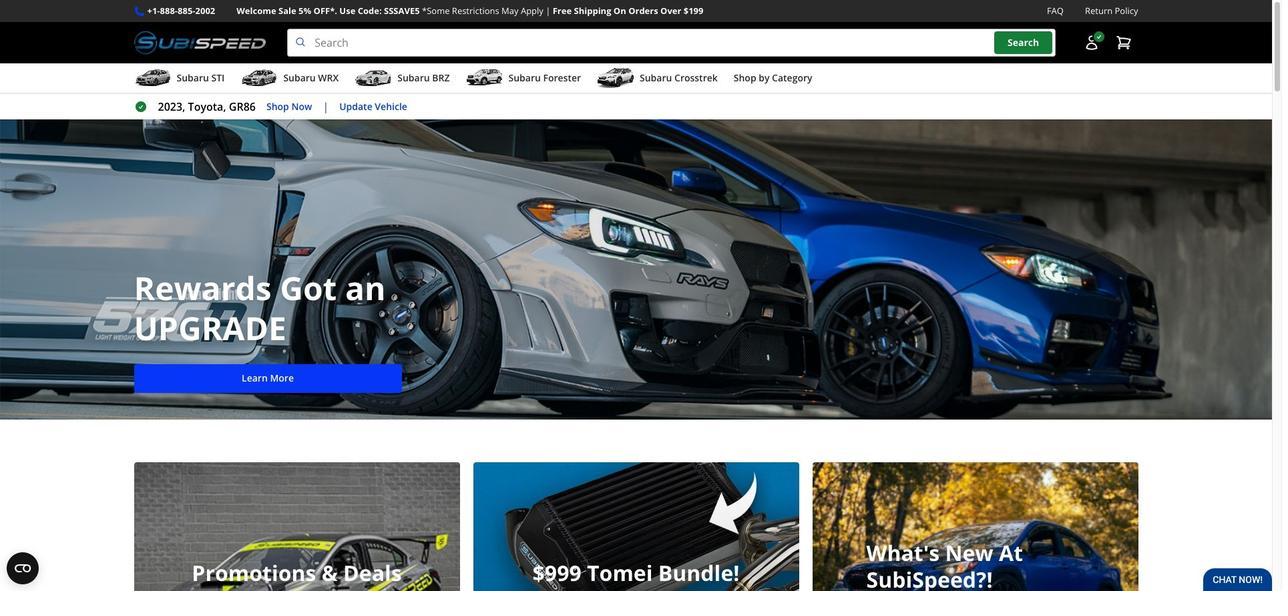 Task type: describe. For each thing, give the bounding box(es) containing it.
coilovers image
[[473, 463, 799, 592]]

a subaru crosstrek thumbnail image image
[[597, 68, 635, 88]]

open widget image
[[7, 553, 39, 585]]

earn rewards image
[[813, 463, 1139, 592]]

a subaru forester thumbnail image image
[[466, 68, 503, 88]]

button image
[[1084, 35, 1100, 51]]

rewards program image
[[0, 120, 1273, 420]]



Task type: vqa. For each thing, say whether or not it's contained in the screenshot.
SELECT MAKE button on the top of page
no



Task type: locate. For each thing, give the bounding box(es) containing it.
deals image
[[134, 463, 460, 592]]

a subaru brz thumbnail image image
[[355, 68, 392, 88]]

search input field
[[287, 29, 1056, 57]]

subispeed logo image
[[134, 29, 266, 57]]

a subaru wrx thumbnail image image
[[241, 68, 278, 88]]

a subaru sti thumbnail image image
[[134, 68, 171, 88]]



